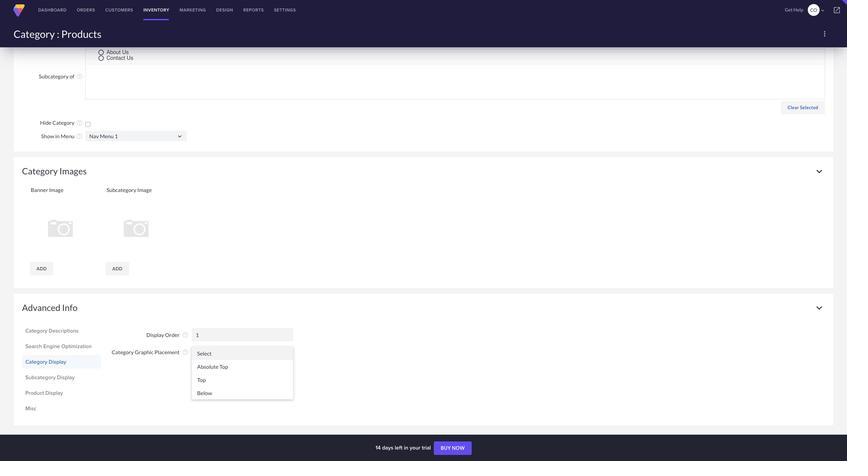 Task type: describe. For each thing, give the bounding box(es) containing it.
add for subcategory
[[112, 266, 123, 272]]

co 
[[811, 7, 827, 14]]

now
[[452, 446, 465, 452]]

engine
[[43, 343, 60, 351]]

dashboard link
[[33, 0, 72, 20]]

info
[[62, 302, 78, 313]]

about us
[[107, 49, 129, 55]]

left
[[395, 444, 403, 452]]

subcategory of help_outline
[[39, 73, 83, 80]]

settings
[[274, 7, 296, 13]]

category descriptions link
[[25, 325, 98, 337]]

category display
[[25, 358, 66, 366]]

co
[[811, 7, 818, 13]]

1 vertical spatial in
[[404, 444, 409, 452]]

category name help_outline
[[36, 23, 83, 30]]

of
[[70, 73, 75, 79]]

0 horizontal spatial top
[[197, 377, 206, 383]]

name
[[60, 23, 75, 30]]

clear selected link
[[782, 101, 826, 114]]

us for contact us
[[127, 55, 133, 61]]

display for subcategory display
[[57, 374, 75, 382]]

advanced info
[[22, 302, 78, 313]]

more_vert button
[[819, 27, 832, 41]]

inventory
[[143, 7, 170, 13]]

misc
[[25, 405, 36, 413]]

expand_more for category images
[[814, 166, 826, 177]]

category graphic placement help_outline
[[112, 349, 189, 356]]

subcategory image
[[107, 187, 152, 193]]

category descriptions
[[25, 327, 79, 335]]

us for about us
[[122, 49, 129, 55]]

contact us
[[107, 55, 133, 61]]

subcategory display link
[[25, 372, 98, 384]]

trial
[[422, 444, 431, 452]]

descriptions
[[49, 327, 79, 335]]


[[820, 7, 827, 14]]

graphic
[[135, 349, 154, 356]]

buy
[[441, 446, 451, 452]]

banner
[[31, 187, 48, 193]]

optimization
[[61, 343, 92, 351]]

clear selected
[[788, 105, 819, 110]]

buy now
[[441, 446, 465, 452]]

category for category images
[[22, 166, 58, 177]]

subcategory display
[[25, 374, 75, 382]]

customers
[[105, 7, 133, 13]]

category for category descriptions
[[25, 327, 47, 335]]

absolute
[[197, 364, 219, 370]]

display inside display order help_outline
[[147, 332, 164, 338]]

category inside hide category help_outline
[[52, 120, 75, 126]]

help_outline for subcategory of help_outline
[[76, 73, 83, 80]]

get
[[786, 7, 793, 13]]

add link for banner
[[30, 262, 54, 276]]

product
[[25, 389, 44, 397]]

expand_more for advanced info
[[814, 302, 826, 314]]

category for category name help_outline
[[37, 23, 59, 30]]

search engine optimization link
[[25, 341, 98, 353]]

help_outline for * id help_outline 136
[[76, 8, 83, 15]]

 for category graphic placement help_outline
[[283, 349, 290, 356]]

category for category graphic placement help_outline
[[112, 349, 134, 356]]

category display link
[[25, 357, 98, 368]]

help_outline inside category graphic placement help_outline
[[182, 349, 189, 356]]

products
[[61, 28, 102, 40]]



Task type: locate. For each thing, give the bounding box(es) containing it.
category up search
[[25, 327, 47, 335]]

2 add from the left
[[112, 266, 123, 272]]

image for banner image
[[49, 187, 64, 193]]

category inside category name help_outline
[[37, 23, 59, 30]]

product display link
[[25, 388, 98, 399]]

us right about
[[122, 49, 129, 55]]

display down subcategory display
[[45, 389, 63, 397]]

category up banner
[[22, 166, 58, 177]]

category down the dashboard "link"
[[37, 23, 59, 30]]

top right absolute
[[220, 364, 228, 370]]

add
[[37, 266, 47, 272], [112, 266, 123, 272]]

2 expand_more from the top
[[814, 302, 826, 314]]

in right show
[[55, 133, 60, 139]]

absolute top
[[197, 364, 228, 370]]

more_vert
[[821, 30, 830, 38]]

None text field
[[192, 329, 293, 342]]

0 horizontal spatial add
[[37, 266, 47, 272]]

marketing
[[180, 7, 206, 13]]

image for subcategory image
[[137, 187, 152, 193]]

1 vertical spatial subcategory
[[107, 187, 136, 193]]

0 horizontal spatial add link
[[30, 262, 54, 276]]

0 vertical spatial in
[[55, 133, 60, 139]]

show
[[41, 133, 54, 139]]

category : products
[[14, 28, 102, 40]]

buy now link
[[434, 442, 472, 456]]

reports
[[243, 7, 264, 13]]

category images
[[22, 166, 87, 177]]

display for category display
[[49, 358, 66, 366]]

misc link
[[25, 403, 98, 415]]

*
[[66, 9, 68, 14]]

0 vertical spatial expand_more
[[814, 166, 826, 177]]

help_outline right placement
[[182, 349, 189, 356]]

product display
[[25, 389, 63, 397]]

1 horizontal spatial add link
[[106, 262, 129, 276]]

display left order
[[147, 332, 164, 338]]

help_outline for display order help_outline
[[182, 332, 189, 339]]

* id help_outline 136
[[66, 8, 95, 15]]

2 add link from the left
[[106, 262, 129, 276]]

1 vertical spatial 
[[283, 349, 290, 356]]

0 vertical spatial top
[[220, 364, 228, 370]]

help_outline inside hide category help_outline
[[76, 120, 83, 126]]

hide category help_outline
[[40, 120, 83, 126]]

add for banner
[[37, 266, 47, 272]]


[[176, 133, 183, 140], [283, 349, 290, 356]]

0 horizontal spatial in
[[55, 133, 60, 139]]

display
[[147, 332, 164, 338], [49, 358, 66, 366], [57, 374, 75, 382], [45, 389, 63, 397]]

contact
[[107, 55, 125, 61]]

hide
[[40, 120, 51, 126]]

help_outline inside display order help_outline
[[182, 332, 189, 339]]

advanced
[[22, 302, 60, 313]]

clear
[[788, 105, 800, 110]]

dashboard
[[38, 7, 67, 13]]

image
[[49, 187, 64, 193], [137, 187, 152, 193]]

help_outline inside the subcategory of help_outline
[[76, 73, 83, 80]]

orders
[[77, 7, 95, 13]]

display down category display link
[[57, 374, 75, 382]]

help_outline right id
[[76, 8, 83, 15]]

placement
[[155, 349, 180, 356]]

top up 'below'
[[197, 377, 206, 383]]

help_outline for category name help_outline
[[76, 24, 83, 30]]

category left : at the left of page
[[14, 28, 55, 40]]

display down search engine optimization
[[49, 358, 66, 366]]

help_outline right name
[[76, 24, 83, 30]]

us right contact
[[127, 55, 133, 61]]

1 horizontal spatial image
[[137, 187, 152, 193]]

help
[[794, 7, 804, 13]]

subcategory for subcategory of help_outline
[[39, 73, 69, 79]]

help_outline up show in menu help_outline
[[76, 120, 83, 126]]

category
[[37, 23, 59, 30], [14, 28, 55, 40], [52, 120, 75, 126], [22, 166, 58, 177], [25, 327, 47, 335], [112, 349, 134, 356], [25, 358, 47, 366]]

1 vertical spatial expand_more
[[814, 302, 826, 314]]

help_outline inside category name help_outline
[[76, 24, 83, 30]]

below
[[197, 390, 212, 397]]

 for show in menu help_outline
[[176, 133, 183, 140]]

show in menu help_outline
[[41, 133, 83, 140]]

subcategory for subcategory display
[[25, 374, 56, 382]]

banner image
[[31, 187, 64, 193]]

help_outline for hide category help_outline
[[76, 120, 83, 126]]

1 add link from the left
[[30, 262, 54, 276]]

1 image from the left
[[49, 187, 64, 193]]

top
[[220, 364, 228, 370], [197, 377, 206, 383]]

your
[[410, 444, 421, 452]]

order
[[165, 332, 180, 338]]

help_outline
[[76, 8, 83, 15], [76, 24, 83, 30], [76, 73, 83, 80], [76, 120, 83, 126], [76, 133, 83, 140], [182, 332, 189, 339], [182, 349, 189, 356]]

id
[[69, 8, 75, 14]]

display order help_outline
[[147, 332, 189, 339]]

1 expand_more from the top
[[814, 166, 826, 177]]

display inside 'link'
[[45, 389, 63, 397]]

category down search
[[25, 358, 47, 366]]

help_outline inside show in menu help_outline
[[76, 133, 83, 140]]

0 horizontal spatial 
[[176, 133, 183, 140]]

add link for subcategory
[[106, 262, 129, 276]]

:
[[57, 28, 59, 40]]

None text field
[[85, 131, 187, 141]]

2 vertical spatial subcategory
[[25, 374, 56, 382]]

subcategory for subcategory image
[[107, 187, 136, 193]]

images
[[60, 166, 87, 177]]

 link
[[828, 0, 848, 20]]

display for product display
[[45, 389, 63, 397]]

category for category : products
[[14, 28, 55, 40]]

2 image from the left
[[137, 187, 152, 193]]

help_outline right of
[[76, 73, 83, 80]]

days
[[382, 444, 394, 452]]


[[834, 6, 842, 14]]

help_outline right order
[[182, 332, 189, 339]]

about
[[107, 49, 121, 55]]

us
[[122, 49, 129, 55], [127, 55, 133, 61]]

1 horizontal spatial top
[[220, 364, 228, 370]]

menu
[[61, 133, 75, 139]]

0 vertical spatial subcategory
[[39, 73, 69, 79]]

in right left
[[404, 444, 409, 452]]

1 vertical spatial top
[[197, 377, 206, 383]]

14 days left in your trial
[[376, 444, 433, 452]]

1 horizontal spatial in
[[404, 444, 409, 452]]

category left graphic
[[112, 349, 134, 356]]

design
[[216, 7, 233, 13]]

selected
[[801, 105, 819, 110]]

get help
[[786, 7, 804, 13]]

category inside category graphic placement help_outline
[[112, 349, 134, 356]]

subcategory inside the subcategory of help_outline
[[39, 73, 69, 79]]

add link
[[30, 262, 54, 276], [106, 262, 129, 276]]

select
[[197, 351, 212, 357]]

in
[[55, 133, 60, 139], [404, 444, 409, 452]]

0 horizontal spatial image
[[49, 187, 64, 193]]

expand_more
[[814, 166, 826, 177], [814, 302, 826, 314]]

136
[[85, 8, 95, 15]]

in inside show in menu help_outline
[[55, 133, 60, 139]]

help_outline right menu
[[76, 133, 83, 140]]

1 horizontal spatial 
[[283, 349, 290, 356]]

search engine optimization
[[25, 343, 92, 351]]

category up show in menu help_outline
[[52, 120, 75, 126]]

help_outline inside * id help_outline 136
[[76, 8, 83, 15]]

1 add from the left
[[37, 266, 47, 272]]

1 horizontal spatial add
[[112, 266, 123, 272]]

14
[[376, 444, 381, 452]]

search
[[25, 343, 42, 351]]

category for category display
[[25, 358, 47, 366]]

0 vertical spatial 
[[176, 133, 183, 140]]

subcategory
[[39, 73, 69, 79], [107, 187, 136, 193], [25, 374, 56, 382]]



Task type: vqa. For each thing, say whether or not it's contained in the screenshot.
Auto
no



